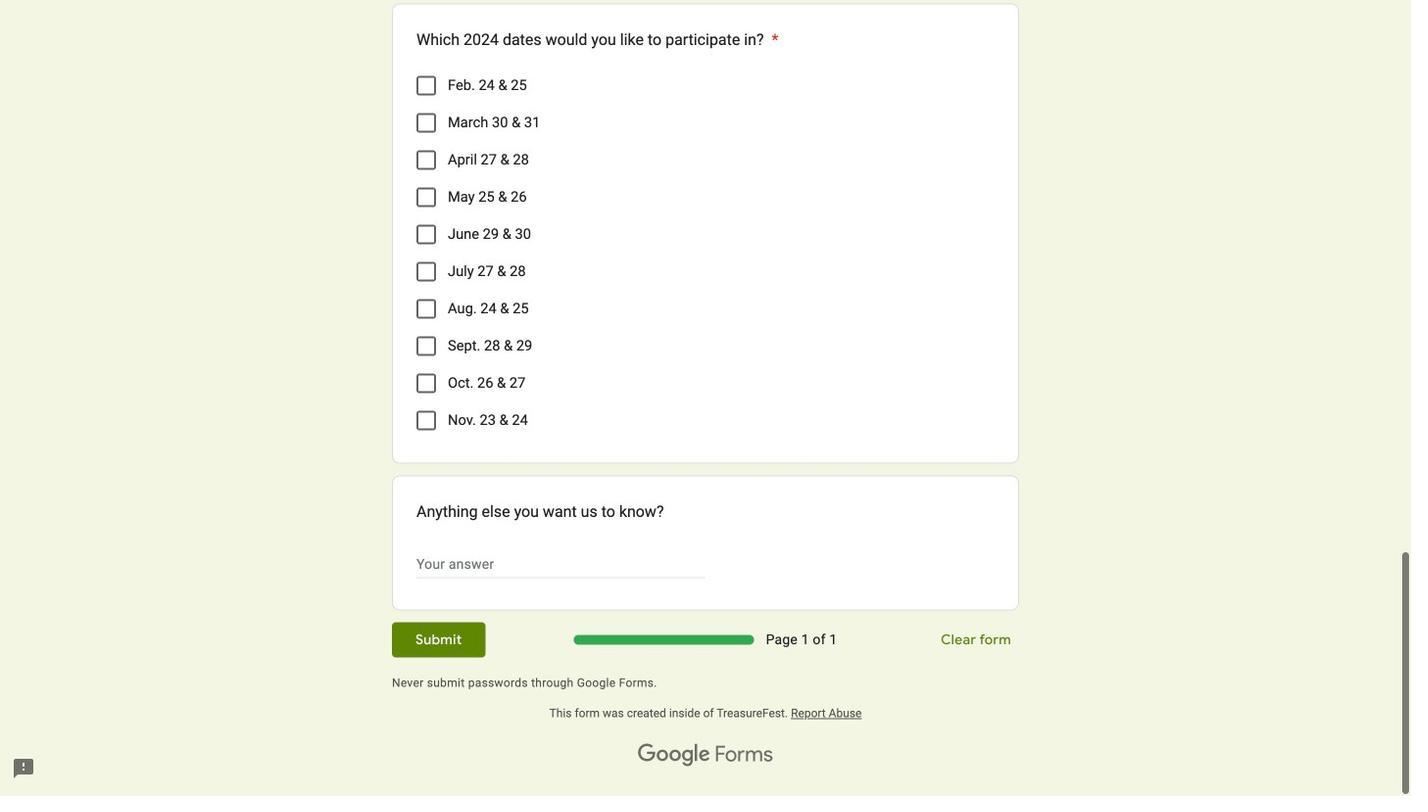 Task type: vqa. For each thing, say whether or not it's contained in the screenshot.
July 27 & 28 Option
yes



Task type: locate. For each thing, give the bounding box(es) containing it.
June 29 & 30 checkbox
[[417, 225, 436, 244]]

oct. 26 & 27 image
[[419, 376, 434, 391]]

progress bar
[[574, 636, 754, 645]]

Aug. 24 & 25 checkbox
[[417, 299, 436, 319]]

None text field
[[417, 553, 706, 577]]

aug. 24 & 25 image
[[419, 301, 434, 317]]

may 25 & 26 image
[[419, 190, 434, 205]]

heading
[[417, 28, 779, 51]]

March 30 & 31 checkbox
[[417, 113, 436, 133]]

Oct. 26 & 27 checkbox
[[417, 374, 436, 393]]

report a problem to google image
[[12, 758, 35, 781]]

Feb. 24 & 25 checkbox
[[417, 76, 436, 96]]

May 25 & 26 checkbox
[[417, 188, 436, 207]]

Nov. 23 & 24 checkbox
[[417, 411, 436, 431]]

june 29 & 30 image
[[419, 227, 434, 243]]

list
[[392, 0, 1019, 611], [417, 67, 995, 440]]



Task type: describe. For each thing, give the bounding box(es) containing it.
July 27 & 28 checkbox
[[417, 262, 436, 282]]

april 27 & 28 image
[[419, 152, 434, 168]]

march 30 & 31 image
[[419, 115, 434, 131]]

April 27 & 28 checkbox
[[417, 150, 436, 170]]

Sept. 28 & 29 checkbox
[[417, 337, 436, 356]]

sept. 28 & 29 image
[[419, 339, 434, 354]]

google image
[[638, 744, 711, 768]]

required question element
[[768, 28, 779, 51]]

feb. 24 & 25 image
[[419, 78, 434, 94]]

july 27 & 28 image
[[419, 264, 434, 280]]

nov. 23 & 24 image
[[419, 413, 434, 429]]



